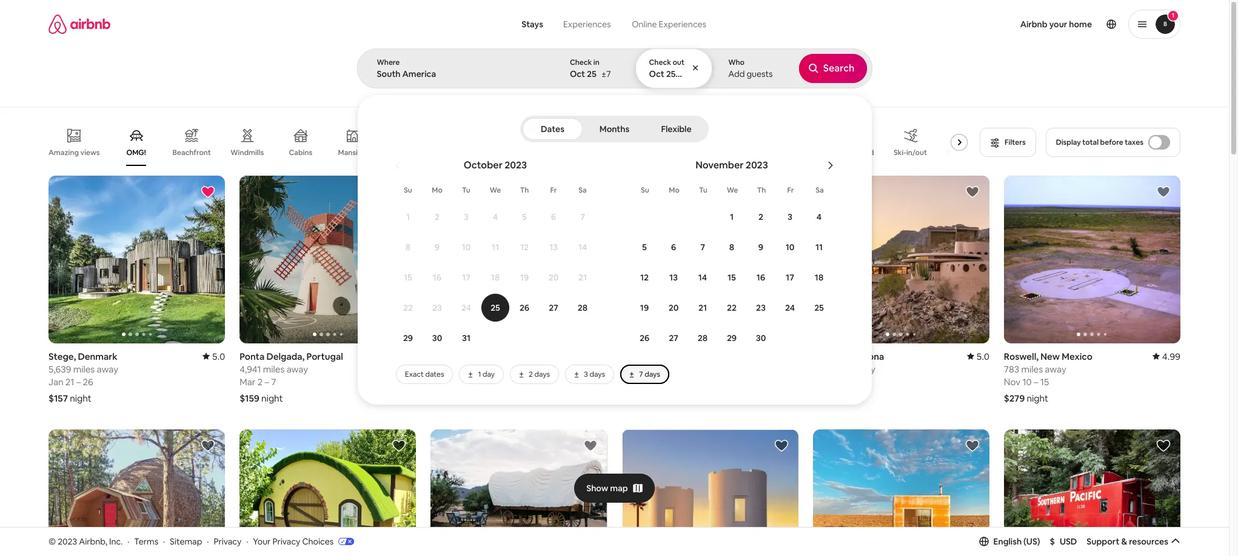 Task type: locate. For each thing, give the bounding box(es) containing it.
nov
[[622, 376, 639, 388], [1004, 376, 1021, 388]]

privacy left your
[[214, 537, 242, 548]]

1 vertical spatial 26
[[640, 333, 650, 344]]

0 horizontal spatial 15 button
[[394, 263, 423, 292]]

1 horizontal spatial 2 button
[[747, 203, 776, 232]]

1 horizontal spatial 21 button
[[688, 294, 718, 323]]

0 horizontal spatial 3 button
[[452, 203, 481, 232]]

29
[[403, 333, 413, 344], [727, 333, 737, 344]]

2 fr from the left
[[788, 186, 794, 195]]

1 horizontal spatial tu
[[699, 186, 708, 195]]

experiences right online
[[659, 19, 707, 30]]

1 tu from the left
[[462, 186, 471, 195]]

tu down november
[[699, 186, 708, 195]]

days for 2 days
[[535, 370, 550, 380]]

– inside stege, denmark 5,639 miles away jan 21 – 26 $157 night
[[76, 376, 81, 388]]

2023 right ©
[[58, 537, 77, 548]]

oct down the experiences button
[[570, 69, 585, 79]]

1 horizontal spatial 17
[[786, 272, 795, 283]]

1 fr from the left
[[550, 186, 557, 195]]

1 5.0 out of 5 average rating image from the left
[[202, 351, 225, 362]]

– right 3 days
[[646, 376, 651, 388]]

16 for second 16 button from left
[[757, 272, 766, 283]]

5.0 left roswell,
[[977, 351, 990, 362]]

away right the 95
[[658, 364, 679, 375]]

2 29 button from the left
[[718, 324, 747, 353]]

denmark
[[78, 351, 117, 362]]

2 away from the left
[[658, 364, 679, 375]]

2 23 from the left
[[756, 303, 766, 314]]

0 horizontal spatial fr
[[550, 186, 557, 195]]

25
[[587, 69, 597, 79], [666, 69, 676, 79], [491, 303, 500, 314], [815, 303, 824, 314]]

0 horizontal spatial 17 button
[[452, 263, 481, 292]]

tab list inside stays tab panel
[[523, 116, 707, 143]]

1 24 button from the left
[[452, 294, 481, 323]]

3 button down remove from wishlist: joshua tree, california image
[[776, 203, 805, 232]]

15 button
[[394, 263, 423, 292], [718, 263, 747, 292]]

exact
[[405, 370, 424, 380]]

2 30 from the left
[[756, 333, 766, 344]]

0 vertical spatial 14 button
[[568, 233, 597, 262]]

0 horizontal spatial check
[[570, 58, 592, 67]]

check left out
[[649, 58, 671, 67]]

jan down 5,238
[[431, 376, 446, 388]]

25 inside check out oct 25 ±7
[[666, 69, 676, 79]]

1 horizontal spatial 26 button
[[630, 324, 659, 353]]

away down 31 button
[[479, 364, 501, 375]]

1 experiences from the left
[[564, 19, 611, 30]]

0 horizontal spatial 16
[[433, 272, 442, 283]]

1 horizontal spatial 27
[[669, 333, 679, 344]]

20 button
[[539, 263, 568, 292], [659, 294, 688, 323]]

0 vertical spatial 6
[[551, 212, 556, 223]]

0 horizontal spatial nov
[[622, 376, 639, 388]]

october
[[464, 159, 503, 172]]

1 horizontal spatial 23
[[756, 303, 766, 314]]

10 button
[[452, 233, 481, 262], [776, 233, 805, 262]]

1 oct from the left
[[570, 69, 585, 79]]

0 horizontal spatial 9 button
[[423, 233, 452, 262]]

2 1 button from the left
[[718, 203, 747, 232]]

2 vertical spatial 6
[[653, 376, 658, 388]]

3 button for november 2023
[[776, 203, 805, 232]]

jan down "5,639"
[[49, 376, 63, 388]]

1 horizontal spatial 6
[[653, 376, 658, 388]]

check for check in oct 25 ±7
[[570, 58, 592, 67]]

1 29 from the left
[[403, 333, 413, 344]]

1 horizontal spatial 23 button
[[747, 294, 776, 323]]

out
[[673, 58, 685, 67]]

0 vertical spatial 12
[[520, 242, 529, 253]]

0 horizontal spatial 25 button
[[481, 294, 510, 323]]

4 – from the left
[[455, 376, 460, 388]]

jan
[[49, 376, 63, 388], [431, 376, 446, 388]]

2 horizontal spatial 10
[[1023, 376, 1032, 388]]

1 horizontal spatial 22
[[727, 303, 737, 314]]

2 horizontal spatial 26
[[640, 333, 650, 344]]

1 22 button from the left
[[394, 294, 423, 323]]

2 inside ponta delgada, portugal 4,941 miles away mar 2 – 7 $159 night
[[258, 376, 263, 388]]

check inside "check in oct 25 ±7"
[[570, 58, 592, 67]]

away down new
[[1045, 364, 1067, 375]]

7
[[581, 212, 585, 223], [701, 242, 705, 253], [639, 370, 643, 380], [271, 376, 276, 388]]

25 button up the phoenix,
[[805, 294, 834, 323]]

±7 inside check out oct 25 ±7
[[681, 69, 690, 79]]

±7 down the experiences button
[[602, 69, 611, 79]]

1 horizontal spatial 30
[[756, 333, 766, 344]]

3 button down "october"
[[452, 203, 481, 232]]

26 button
[[510, 294, 539, 323], [630, 324, 659, 353]]

ponta delgada, portugal 4,941 miles away mar 2 – 7 $159 night
[[240, 351, 343, 404]]

21
[[579, 272, 587, 283], [699, 303, 707, 314], [65, 376, 74, 388]]

1 horizontal spatial 24
[[785, 303, 795, 314]]

night right the $157
[[70, 393, 91, 404]]

1 vertical spatial 19 button
[[630, 294, 659, 323]]

nov down the 95
[[622, 376, 639, 388]]

25 button
[[481, 294, 510, 323], [805, 294, 834, 323]]

±7 down out
[[681, 69, 690, 79]]

3 miles from the left
[[263, 364, 285, 375]]

night down the phoenix, arizona 334 miles away
[[843, 393, 864, 404]]

26
[[520, 303, 530, 314], [640, 333, 650, 344], [83, 376, 93, 388]]

2 16 from the left
[[757, 272, 766, 283]]

1 10 button from the left
[[452, 233, 481, 262]]

20
[[549, 272, 559, 283], [669, 303, 679, 314]]

23 for 1st 23 button from right
[[756, 303, 766, 314]]

1 horizontal spatial ±7
[[681, 69, 690, 79]]

4 button for november 2023
[[805, 203, 834, 232]]

1 22 from the left
[[403, 303, 413, 314]]

25 button up 31 button
[[481, 294, 510, 323]]

– right mar
[[265, 376, 269, 388]]

oct inside "check in oct 25 ±7"
[[570, 69, 585, 79]]

privacy right your
[[273, 537, 300, 548]]

1 horizontal spatial 6 button
[[659, 233, 688, 262]]

4 away from the left
[[479, 364, 501, 375]]

11
[[492, 242, 499, 253], [816, 242, 823, 253]]

remove from wishlist: joshua tree, california image
[[774, 185, 789, 200]]

1 horizontal spatial 22 button
[[718, 294, 747, 323]]

days right the 95
[[645, 370, 660, 380]]

ski-in/out
[[894, 148, 928, 158]]

1 horizontal spatial 24 button
[[776, 294, 805, 323]]

12
[[520, 242, 529, 253], [641, 272, 649, 283]]

0 horizontal spatial 21 button
[[568, 263, 597, 292]]

2 vertical spatial 21
[[65, 376, 74, 388]]

check left in
[[570, 58, 592, 67]]

online experiences link
[[621, 12, 717, 36]]

oct
[[570, 69, 585, 79], [649, 69, 665, 79]]

0 vertical spatial 26 button
[[510, 294, 539, 323]]

2 sa from the left
[[816, 186, 824, 195]]

0 horizontal spatial 10
[[462, 242, 471, 253]]

night right $159
[[261, 393, 283, 404]]

omg!
[[126, 148, 146, 158]]

0 vertical spatial 21
[[579, 272, 587, 283]]

0 horizontal spatial 16 button
[[423, 263, 452, 292]]

miles down delgada,
[[263, 364, 285, 375]]

0 horizontal spatial 2 button
[[423, 203, 452, 232]]

28 button
[[568, 294, 597, 323], [688, 324, 718, 353]]

2 horizontal spatial 3
[[788, 212, 793, 223]]

1 horizontal spatial 28
[[698, 333, 708, 344]]

tab list containing dates
[[523, 116, 707, 143]]

– inside ponta delgada, portugal 4,941 miles away mar 2 – 7 $159 night
[[265, 376, 269, 388]]

16
[[433, 272, 442, 283], [757, 272, 766, 283]]

±7 inside "check in oct 25 ±7"
[[602, 69, 611, 79]]

12 button
[[510, 233, 539, 262], [630, 263, 659, 292]]

portugal
[[307, 351, 343, 362]]

2 9 from the left
[[759, 242, 764, 253]]

5 – from the left
[[1034, 376, 1039, 388]]

fr
[[550, 186, 557, 195], [788, 186, 794, 195]]

0 horizontal spatial jan
[[49, 376, 63, 388]]

0 horizontal spatial 6
[[551, 212, 556, 223]]

11 button
[[481, 233, 510, 262], [805, 233, 834, 262]]

0 vertical spatial 14
[[579, 242, 587, 253]]

nov inside roswell, new mexico 783 miles away nov 10 – 15 $279 night
[[1004, 376, 1021, 388]]

2023 for ©
[[58, 537, 77, 548]]

1 18 from the left
[[491, 272, 500, 283]]

21 button
[[568, 263, 597, 292], [688, 294, 718, 323]]

0 vertical spatial 5 button
[[510, 203, 539, 232]]

3 for october 2023
[[464, 212, 469, 223]]

1 23 from the left
[[433, 303, 442, 314]]

1 vertical spatial 19
[[640, 303, 649, 314]]

0 horizontal spatial 12
[[520, 242, 529, 253]]

0 horizontal spatial 12 button
[[510, 233, 539, 262]]

0 horizontal spatial 22 button
[[394, 294, 423, 323]]

0 vertical spatial 28
[[578, 303, 588, 314]]

2 days from the left
[[590, 370, 605, 380]]

25 inside "check in oct 25 ±7"
[[587, 69, 597, 79]]

1 horizontal spatial 10 button
[[776, 233, 805, 262]]

4 · from the left
[[246, 537, 248, 548]]

1 horizontal spatial we
[[727, 186, 738, 195]]

terms
[[134, 537, 158, 548]]

oct for check in oct 25 ±7
[[570, 69, 585, 79]]

1 1 button from the left
[[394, 203, 423, 232]]

15 inside roswell, new mexico 783 miles away nov 10 – 15 $279 night
[[1041, 376, 1050, 388]]

miles inside the phoenix, arizona 334 miles away
[[831, 364, 852, 375]]

we down october 2023
[[490, 186, 501, 195]]

support
[[1087, 537, 1120, 548]]

we down november 2023
[[727, 186, 738, 195]]

2 horizontal spatial 2023
[[746, 159, 768, 172]]

1 su from the left
[[404, 186, 412, 195]]

th left remove from wishlist: joshua tree, california image
[[757, 186, 766, 195]]

months
[[600, 124, 630, 135]]

days for 7 days
[[645, 370, 660, 380]]

28 for top 28 button
[[578, 303, 588, 314]]

–
[[76, 376, 81, 388], [646, 376, 651, 388], [265, 376, 269, 388], [455, 376, 460, 388], [1034, 376, 1039, 388]]

6
[[551, 212, 556, 223], [671, 242, 676, 253], [653, 376, 658, 388]]

1 3 button from the left
[[452, 203, 481, 232]]

None search field
[[357, 0, 1239, 405]]

add to wishlist: page, arizona image
[[966, 439, 980, 453]]

mo
[[432, 186, 443, 195], [669, 186, 680, 195]]

2 horizontal spatial 13
[[670, 272, 678, 283]]

1 11 from the left
[[492, 242, 499, 253]]

miles down denmark
[[73, 364, 95, 375]]

2 4 from the left
[[817, 212, 822, 223]]

add to wishlist: ponta delgada, portugal image
[[392, 185, 407, 200]]

1 30 from the left
[[432, 333, 442, 344]]

1 horizontal spatial jan
[[431, 376, 446, 388]]

8 for 1st 8 button from the left
[[406, 242, 411, 253]]

0 horizontal spatial 13
[[462, 376, 471, 388]]

– inside 95 miles away nov 1 – 6
[[646, 376, 651, 388]]

2 3 button from the left
[[776, 203, 805, 232]]

1 horizontal spatial 18 button
[[805, 263, 834, 292]]

profile element
[[736, 0, 1181, 49]]

4,941
[[240, 364, 261, 375]]

experiences
[[564, 19, 611, 30], [659, 19, 707, 30]]

1 horizontal spatial th
[[757, 186, 766, 195]]

4 button for october 2023
[[481, 203, 510, 232]]

1 horizontal spatial 4
[[817, 212, 822, 223]]

1 4 from the left
[[493, 212, 498, 223]]

2 tu from the left
[[699, 186, 708, 195]]

1 day
[[478, 370, 495, 380]]

1 button for november
[[718, 203, 747, 232]]

16 for 2nd 16 button from right
[[433, 272, 442, 283]]

days left 3 days
[[535, 370, 550, 380]]

away inside the phoenix, arizona 334 miles away
[[854, 364, 876, 375]]

0 horizontal spatial 3
[[464, 212, 469, 223]]

1 horizontal spatial 17 button
[[776, 263, 805, 292]]

miles inside 95 miles away nov 1 – 6
[[634, 364, 656, 375]]

1 ±7 from the left
[[602, 69, 611, 79]]

oct for check out oct 25 ±7
[[649, 69, 665, 79]]

1 night from the left
[[70, 393, 91, 404]]

away down delgada,
[[287, 364, 308, 375]]

night
[[70, 393, 91, 404], [261, 393, 283, 404], [843, 393, 864, 404], [1027, 393, 1049, 404]]

tab list
[[523, 116, 707, 143]]

3
[[464, 212, 469, 223], [788, 212, 793, 223], [584, 370, 588, 380]]

23
[[433, 303, 442, 314], [756, 303, 766, 314]]

add to wishlist: sandy valley, nevada image
[[583, 439, 598, 453]]

sa
[[579, 186, 587, 195], [816, 186, 824, 195]]

24 button
[[452, 294, 481, 323], [776, 294, 805, 323]]

1 11 button from the left
[[481, 233, 510, 262]]

0 horizontal spatial 8
[[406, 242, 411, 253]]

we
[[490, 186, 501, 195], [727, 186, 738, 195]]

27 button
[[539, 294, 568, 323], [659, 324, 688, 353]]

0 horizontal spatial 10 button
[[452, 233, 481, 262]]

tu down "october"
[[462, 186, 471, 195]]

1 button for october
[[394, 203, 423, 232]]

13 inside 5,238 miles away jan 8 – 13
[[462, 376, 471, 388]]

nov down 783
[[1004, 376, 1021, 388]]

5 button
[[510, 203, 539, 232], [630, 233, 659, 262]]

1 horizontal spatial 5.0
[[977, 351, 990, 362]]

check inside check out oct 25 ±7
[[649, 58, 671, 67]]

night inside ponta delgada, portugal 4,941 miles away mar 2 – 7 $159 night
[[261, 393, 283, 404]]

1 inside dropdown button
[[1172, 12, 1175, 19]]

0 vertical spatial 6 button
[[539, 203, 568, 232]]

2 button
[[423, 203, 452, 232], [747, 203, 776, 232]]

jan inside 5,238 miles away jan 8 – 13
[[431, 376, 446, 388]]

2 11 from the left
[[816, 242, 823, 253]]

inc.
[[109, 537, 123, 548]]

11 for second 11 button from right
[[492, 242, 499, 253]]

4 night from the left
[[1027, 393, 1049, 404]]

0 horizontal spatial 24 button
[[452, 294, 481, 323]]

1 button down november 2023
[[718, 203, 747, 232]]

0 vertical spatial 20
[[549, 272, 559, 283]]

3 down remove from wishlist: joshua tree, california image
[[788, 212, 793, 223]]

tu
[[462, 186, 471, 195], [699, 186, 708, 195]]

2 17 from the left
[[786, 272, 795, 283]]

1 vertical spatial 27
[[669, 333, 679, 344]]

27
[[549, 303, 559, 314], [669, 333, 679, 344]]

· right inc.
[[127, 537, 129, 548]]

2 check from the left
[[649, 58, 671, 67]]

1 horizontal spatial check
[[649, 58, 671, 67]]

3 – from the left
[[265, 376, 269, 388]]

22
[[403, 303, 413, 314], [727, 303, 737, 314]]

– down roswell,
[[1034, 376, 1039, 388]]

1 horizontal spatial su
[[641, 186, 650, 195]]

17 for 2nd 17 button from the right
[[462, 272, 471, 283]]

10 inside roswell, new mexico 783 miles away nov 10 – 15 $279 night
[[1023, 376, 1032, 388]]

away inside 95 miles away nov 1 – 6
[[658, 364, 679, 375]]

1 17 from the left
[[462, 272, 471, 283]]

5.0 out of 5 average rating image left roswell,
[[967, 351, 990, 362]]

night right '$279'
[[1027, 393, 1049, 404]]

3 down "october"
[[464, 212, 469, 223]]

1 16 from the left
[[433, 272, 442, 283]]

su
[[404, 186, 412, 195], [641, 186, 650, 195]]

2 nov from the left
[[1004, 376, 1021, 388]]

off-the-grid
[[833, 148, 874, 158]]

26 inside stege, denmark 5,639 miles away jan 21 – 26 $157 night
[[83, 376, 93, 388]]

miles down the phoenix,
[[831, 364, 852, 375]]

2023 right "october"
[[505, 159, 527, 172]]

what can we help you find? tab list
[[512, 12, 621, 36]]

– right dates
[[455, 376, 460, 388]]

away inside roswell, new mexico 783 miles away nov 10 – 15 $279 night
[[1045, 364, 1067, 375]]

– down denmark
[[76, 376, 81, 388]]

(us)
[[1024, 537, 1041, 548]]

oct down online
[[649, 69, 665, 79]]

0 horizontal spatial we
[[490, 186, 501, 195]]

1 inside 95 miles away nov 1 – 6
[[641, 376, 644, 388]]

away
[[97, 364, 118, 375], [658, 364, 679, 375], [287, 364, 308, 375], [479, 364, 501, 375], [854, 364, 876, 375], [1045, 364, 1067, 375]]

1 horizontal spatial 27 button
[[659, 324, 688, 353]]

0 horizontal spatial 26
[[83, 376, 93, 388]]

0 vertical spatial 26
[[520, 303, 530, 314]]

group
[[49, 119, 987, 166], [49, 176, 225, 344], [240, 176, 593, 344], [431, 176, 784, 344], [622, 176, 799, 344], [813, 176, 990, 344], [1004, 176, 1181, 344], [49, 430, 225, 557], [240, 430, 416, 557], [431, 430, 607, 557], [622, 430, 799, 557], [813, 430, 990, 557], [1004, 430, 1181, 557]]

2 oct from the left
[[649, 69, 665, 79]]

1 check from the left
[[570, 58, 592, 67]]

0 horizontal spatial 30 button
[[423, 324, 452, 353]]

1 miles from the left
[[73, 364, 95, 375]]

1 vertical spatial 20
[[669, 303, 679, 314]]

2023 for october
[[505, 159, 527, 172]]

2 miles from the left
[[634, 364, 656, 375]]

1 29 button from the left
[[394, 324, 423, 353]]

2 th from the left
[[757, 186, 766, 195]]

amazing views
[[49, 148, 100, 158]]

off-
[[833, 148, 846, 158]]

add to wishlist: cedar city, utah image
[[392, 439, 407, 453]]

19 button
[[510, 263, 539, 292], [630, 294, 659, 323]]

0 horizontal spatial 19
[[520, 272, 529, 283]]

1 5.0 from the left
[[212, 351, 225, 362]]

9 button
[[423, 233, 452, 262], [747, 233, 776, 262]]

1 horizontal spatial 3
[[584, 370, 588, 380]]

334
[[813, 364, 829, 375]]

$ usd
[[1050, 537, 1077, 548]]

3 left the 95
[[584, 370, 588, 380]]

95 miles away nov 1 – 6
[[622, 364, 679, 388]]

2023 right november
[[746, 159, 768, 172]]

29 for 2nd 29 button from the right
[[403, 333, 413, 344]]

3 days from the left
[[645, 370, 660, 380]]

add to wishlist: pelkosenniemi, finland image
[[583, 185, 598, 200]]

· left your
[[246, 537, 248, 548]]

1 vertical spatial 28 button
[[688, 324, 718, 353]]

1 4 button from the left
[[481, 203, 510, 232]]

2 5.0 out of 5 average rating image from the left
[[967, 351, 990, 362]]

10
[[462, 242, 471, 253], [786, 242, 795, 253], [1023, 376, 1032, 388]]

ski-
[[894, 148, 907, 158]]

1 horizontal spatial nov
[[1004, 376, 1021, 388]]

1 button down add to wishlist: ponta delgada, portugal image
[[394, 203, 423, 232]]

– inside roswell, new mexico 783 miles away nov 10 – 15 $279 night
[[1034, 376, 1039, 388]]

© 2023 airbnb, inc. ·
[[49, 537, 129, 548]]

5,639
[[49, 364, 71, 375]]

· left 'privacy' link
[[207, 537, 209, 548]]

2 – from the left
[[646, 376, 651, 388]]

2 privacy from the left
[[273, 537, 300, 548]]

1 horizontal spatial 21
[[579, 272, 587, 283]]

airbnb
[[1021, 19, 1048, 30]]

8 for second 8 button from the left
[[730, 242, 735, 253]]

4 miles from the left
[[456, 364, 477, 375]]

6 miles from the left
[[1022, 364, 1043, 375]]

18
[[491, 272, 500, 283], [815, 272, 824, 283]]

sitemap
[[170, 537, 202, 548]]

miles down roswell,
[[1022, 364, 1043, 375]]

miles right the 95
[[634, 364, 656, 375]]

13 for left 13 button
[[550, 242, 558, 253]]

miles left '1 day'
[[456, 364, 477, 375]]

1 horizontal spatial oct
[[649, 69, 665, 79]]

2 2 button from the left
[[747, 203, 776, 232]]

away down denmark
[[97, 364, 118, 375]]

stege, denmark 5,639 miles away jan 21 – 26 $157 night
[[49, 351, 118, 404]]

1 – from the left
[[76, 376, 81, 388]]

1 horizontal spatial 13
[[550, 242, 558, 253]]

taxes
[[1125, 138, 1144, 147]]

months button
[[585, 118, 644, 140]]

phoenix,
[[813, 351, 850, 362]]

0 horizontal spatial tu
[[462, 186, 471, 195]]

1 days from the left
[[535, 370, 550, 380]]

1 horizontal spatial fr
[[788, 186, 794, 195]]

1 horizontal spatial 5
[[642, 242, 647, 253]]

away down arizona
[[854, 364, 876, 375]]

2 4 button from the left
[[805, 203, 834, 232]]

experiences inside button
[[564, 19, 611, 30]]

5.0 out of 5 average rating image for stege, denmark 5,639 miles away jan 21 – 26 $157 night
[[202, 351, 225, 362]]

1 2 button from the left
[[423, 203, 452, 232]]

27 for the right 27 button
[[669, 333, 679, 344]]

14 for the leftmost 14 button
[[579, 242, 587, 253]]

21 for 21 button to the top
[[579, 272, 587, 283]]

5.0 left ponta
[[212, 351, 225, 362]]

0 horizontal spatial mo
[[432, 186, 443, 195]]

windmills
[[231, 148, 264, 158]]

28
[[578, 303, 588, 314], [698, 333, 708, 344]]

1 23 button from the left
[[423, 294, 452, 323]]

3 away from the left
[[287, 364, 308, 375]]

5.0 out of 5 average rating image left ponta
[[202, 351, 225, 362]]

0 horizontal spatial 27 button
[[539, 294, 568, 323]]

$279
[[1004, 393, 1025, 404]]

days left the 95
[[590, 370, 605, 380]]

±7
[[602, 69, 611, 79], [681, 69, 690, 79]]

6 inside 95 miles away nov 1 – 6
[[653, 376, 658, 388]]

1 mo from the left
[[432, 186, 443, 195]]

· right terms link
[[163, 537, 165, 548]]

1 away from the left
[[97, 364, 118, 375]]

5.0 out of 5 average rating image
[[202, 351, 225, 362], [967, 351, 990, 362]]

th down october 2023
[[520, 186, 529, 195]]

experiences up in
[[564, 19, 611, 30]]

5.0 out of 5 average rating image for phoenix, arizona 334 miles away
[[967, 351, 990, 362]]

1 horizontal spatial 16 button
[[747, 263, 776, 292]]

0 horizontal spatial privacy
[[214, 537, 242, 548]]

2 night from the left
[[261, 393, 283, 404]]

oct inside check out oct 25 ±7
[[649, 69, 665, 79]]



Task type: vqa. For each thing, say whether or not it's contained in the screenshot.


Task type: describe. For each thing, give the bounding box(es) containing it.
28 for the rightmost 28 button
[[698, 333, 708, 344]]

november
[[696, 159, 744, 172]]

2 9 button from the left
[[747, 233, 776, 262]]

miles inside ponta delgada, portugal 4,941 miles away mar 2 – 7 $159 night
[[263, 364, 285, 375]]

the-
[[846, 148, 861, 158]]

1 18 button from the left
[[481, 263, 510, 292]]

0 vertical spatial 19 button
[[510, 263, 539, 292]]

1 vertical spatial 26 button
[[630, 324, 659, 353]]

7 days
[[639, 370, 660, 380]]

privacy inside 'link'
[[273, 537, 300, 548]]

in
[[594, 58, 600, 67]]

0 horizontal spatial 14 button
[[568, 233, 597, 262]]

1 button
[[1129, 10, 1181, 39]]

15 for 2nd "15" button from the right
[[404, 272, 412, 283]]

4.99
[[1163, 351, 1181, 362]]

1 th from the left
[[520, 186, 529, 195]]

sitemap link
[[170, 537, 202, 548]]

add to wishlist: roswell, new mexico image
[[1157, 185, 1171, 200]]

1 horizontal spatial 20 button
[[659, 294, 688, 323]]

1 vertical spatial 5
[[642, 242, 647, 253]]

2 8 button from the left
[[718, 233, 747, 262]]

online
[[632, 19, 657, 30]]

delgada,
[[267, 351, 305, 362]]

2 24 button from the left
[[776, 294, 805, 323]]

6 for the bottommost 6 button
[[671, 242, 676, 253]]

1 vertical spatial 21 button
[[688, 294, 718, 323]]

0 vertical spatial 28 button
[[568, 294, 597, 323]]

dates
[[541, 124, 565, 135]]

95
[[622, 364, 632, 375]]

beachfront
[[173, 148, 211, 158]]

roswell, new mexico 783 miles away nov 10 – 15 $279 night
[[1004, 351, 1093, 404]]

2 22 button from the left
[[718, 294, 747, 323]]

dates
[[426, 370, 444, 380]]

1 horizontal spatial 10
[[786, 242, 795, 253]]

29 for 2nd 29 button from left
[[727, 333, 737, 344]]

±7 for check out oct 25 ±7
[[681, 69, 690, 79]]

map
[[610, 483, 628, 494]]

support & resources button
[[1087, 537, 1181, 548]]

calendar application
[[372, 146, 1239, 385]]

night inside roswell, new mexico 783 miles away nov 10 – 15 $279 night
[[1027, 393, 1049, 404]]

stays tab panel
[[357, 49, 1239, 405]]

1 vertical spatial 6 button
[[659, 233, 688, 262]]

1 we from the left
[[490, 186, 501, 195]]

1 · from the left
[[127, 537, 129, 548]]

2 18 from the left
[[815, 272, 824, 283]]

2 we from the left
[[727, 186, 738, 195]]

new
[[1041, 351, 1060, 362]]

1 9 from the left
[[435, 242, 440, 253]]

4 for november 2023
[[817, 212, 822, 223]]

filters button
[[980, 128, 1036, 157]]

add to wishlist: joshua tree, california image
[[774, 439, 789, 453]]

display
[[1056, 138, 1081, 147]]

stays button
[[512, 12, 553, 36]]

resources
[[1130, 537, 1169, 548]]

mansions
[[338, 148, 370, 158]]

2 15 button from the left
[[718, 263, 747, 292]]

2 17 button from the left
[[776, 263, 805, 292]]

add to wishlist: bend, oregon image
[[201, 439, 215, 453]]

english
[[994, 537, 1022, 548]]

terms · sitemap · privacy
[[134, 537, 242, 548]]

1 15 button from the left
[[394, 263, 423, 292]]

3 days
[[584, 370, 605, 380]]

6 for leftmost 6 button
[[551, 212, 556, 223]]

1 horizontal spatial 19 button
[[630, 294, 659, 323]]

2 23 button from the left
[[747, 294, 776, 323]]

0 horizontal spatial 6 button
[[539, 203, 568, 232]]

english (us) button
[[979, 537, 1041, 548]]

2 30 button from the left
[[747, 324, 776, 353]]

Where field
[[377, 69, 536, 79]]

27 for topmost 27 button
[[549, 303, 559, 314]]

2 mo from the left
[[669, 186, 680, 195]]

11 for 1st 11 button from the right
[[816, 242, 823, 253]]

0 vertical spatial 27 button
[[539, 294, 568, 323]]

views
[[80, 148, 100, 158]]

15 for second "15" button from left
[[728, 272, 736, 283]]

0 vertical spatial 5
[[522, 212, 527, 223]]

days for 3 days
[[590, 370, 605, 380]]

show
[[587, 483, 609, 494]]

23 for 2nd 23 button from right
[[433, 303, 442, 314]]

0 vertical spatial 12 button
[[510, 233, 539, 262]]

away inside ponta delgada, portugal 4,941 miles away mar 2 – 7 $159 night
[[287, 364, 308, 375]]

your
[[1050, 19, 1068, 30]]

3 button for october 2023
[[452, 203, 481, 232]]

1 30 button from the left
[[423, 324, 452, 353]]

1 sa from the left
[[579, 186, 587, 195]]

none search field containing october 2023
[[357, 0, 1239, 405]]

check in oct 25 ±7
[[570, 58, 611, 79]]

0 horizontal spatial 7 button
[[568, 203, 597, 232]]

2 days
[[529, 370, 550, 380]]

1 horizontal spatial 19
[[640, 303, 649, 314]]

add to wishlist: phoenix, arizona image
[[966, 185, 980, 200]]

2 experiences from the left
[[659, 19, 707, 30]]

add to wishlist: cupertino, california image
[[1157, 439, 1171, 453]]

±7 for check in oct 25 ±7
[[602, 69, 611, 79]]

2 11 button from the left
[[805, 233, 834, 262]]

13 for 13 button to the bottom
[[670, 272, 678, 283]]

day
[[483, 370, 495, 380]]

1 vertical spatial 5 button
[[630, 233, 659, 262]]

choices
[[302, 537, 334, 548]]

1 privacy from the left
[[214, 537, 242, 548]]

filters
[[1005, 138, 1026, 147]]

who add guests
[[729, 58, 773, 79]]

stege,
[[49, 351, 76, 362]]

1 16 button from the left
[[423, 263, 452, 292]]

2 24 from the left
[[785, 303, 795, 314]]

5,238 miles away jan 8 – 13
[[431, 364, 501, 388]]

3 night from the left
[[843, 393, 864, 404]]

usd
[[1060, 537, 1077, 548]]

miles inside roswell, new mexico 783 miles away nov 10 – 15 $279 night
[[1022, 364, 1043, 375]]

airbnb your home link
[[1013, 12, 1100, 37]]

add
[[729, 69, 745, 79]]

away inside 5,238 miles away jan 8 – 13
[[479, 364, 501, 375]]

2 · from the left
[[163, 537, 165, 548]]

1 9 button from the left
[[423, 233, 452, 262]]

online experiences
[[632, 19, 707, 30]]

1 horizontal spatial 26
[[520, 303, 530, 314]]

1 25 button from the left
[[481, 294, 510, 323]]

away inside stege, denmark 5,639 miles away jan 21 – 26 $157 night
[[97, 364, 118, 375]]

0 vertical spatial 19
[[520, 272, 529, 283]]

2 25 button from the left
[[805, 294, 834, 323]]

exact dates
[[405, 370, 444, 380]]

$159
[[240, 393, 259, 404]]

show map
[[587, 483, 628, 494]]

your privacy choices link
[[253, 537, 354, 548]]

remove from wishlist: stege, denmark image
[[201, 185, 215, 200]]

1 horizontal spatial 7 button
[[688, 233, 718, 262]]

4 for october 2023
[[493, 212, 498, 223]]

your
[[253, 537, 271, 548]]

october 2023
[[464, 159, 527, 172]]

2 su from the left
[[641, 186, 650, 195]]

1 vertical spatial 14 button
[[688, 263, 718, 292]]

$157
[[49, 393, 68, 404]]

group containing amazing views
[[49, 119, 987, 166]]

night inside stege, denmark 5,639 miles away jan 21 – 26 $157 night
[[70, 393, 91, 404]]

total
[[1083, 138, 1099, 147]]

mexico
[[1062, 351, 1093, 362]]

&
[[1122, 537, 1128, 548]]

2 18 button from the left
[[805, 263, 834, 292]]

flexible button
[[647, 118, 707, 140]]

14 for bottommost 14 button
[[699, 272, 707, 283]]

miles inside stege, denmark 5,639 miles away jan 21 – 26 $157 night
[[73, 364, 95, 375]]

1 vertical spatial 13 button
[[659, 263, 688, 292]]

0 vertical spatial 20 button
[[539, 263, 568, 292]]

where
[[377, 58, 400, 67]]

roswell,
[[1004, 351, 1039, 362]]

in/out
[[907, 148, 928, 158]]

2 16 button from the left
[[747, 263, 776, 292]]

display total before taxes
[[1056, 138, 1144, 147]]

0 horizontal spatial 26 button
[[510, 294, 539, 323]]

grid
[[861, 148, 874, 158]]

4.99 out of 5 average rating image
[[1153, 351, 1181, 362]]

check for check out oct 25 ±7
[[649, 58, 671, 67]]

experiences button
[[553, 12, 621, 36]]

8 inside 5,238 miles away jan 8 – 13
[[448, 376, 453, 388]]

jan inside stege, denmark 5,639 miles away jan 21 – 26 $157 night
[[49, 376, 63, 388]]

5.0 for phoenix, arizona 334 miles away
[[977, 351, 990, 362]]

display total before taxes button
[[1046, 128, 1181, 157]]

2 10 button from the left
[[776, 233, 805, 262]]

terms link
[[134, 537, 158, 548]]

1 17 button from the left
[[452, 263, 481, 292]]

miles inside 5,238 miles away jan 8 – 13
[[456, 364, 477, 375]]

arizona
[[852, 351, 885, 362]]

1 horizontal spatial 28 button
[[688, 324, 718, 353]]

airbnb,
[[79, 537, 107, 548]]

support & resources
[[1087, 537, 1169, 548]]

1 8 button from the left
[[394, 233, 423, 262]]

2 button for november 2023
[[747, 203, 776, 232]]

31 button
[[452, 324, 481, 353]]

mar
[[240, 376, 256, 388]]

who
[[729, 58, 745, 67]]

7 inside ponta delgada, portugal 4,941 miles away mar 2 – 7 $159 night
[[271, 376, 276, 388]]

– inside 5,238 miles away jan 8 – 13
[[455, 376, 460, 388]]

5.0 for stege, denmark 5,639 miles away jan 21 – 26 $157 night
[[212, 351, 225, 362]]

©
[[49, 537, 56, 548]]

1 horizontal spatial 12
[[641, 272, 649, 283]]

2023 for november
[[746, 159, 768, 172]]

21 inside stege, denmark 5,639 miles away jan 21 – 26 $157 night
[[65, 376, 74, 388]]

before
[[1101, 138, 1124, 147]]

english (us)
[[994, 537, 1041, 548]]

3 for november 2023
[[788, 212, 793, 223]]

0 horizontal spatial 13 button
[[539, 233, 568, 262]]

1 vertical spatial 12 button
[[630, 263, 659, 292]]

phoenix, arizona 334 miles away
[[813, 351, 885, 375]]

5,238
[[431, 364, 454, 375]]

dates button
[[523, 118, 583, 140]]

nov inside 95 miles away nov 1 – 6
[[622, 376, 639, 388]]

airbnb your home
[[1021, 19, 1092, 30]]

2 22 from the left
[[727, 303, 737, 314]]

2 button for october 2023
[[423, 203, 452, 232]]

check out oct 25 ±7
[[649, 58, 690, 79]]

0 vertical spatial 21 button
[[568, 263, 597, 292]]

flexible
[[661, 124, 692, 135]]

21 for bottommost 21 button
[[699, 303, 707, 314]]

1 24 from the left
[[462, 303, 471, 314]]

3 · from the left
[[207, 537, 209, 548]]

your privacy choices
[[253, 537, 334, 548]]

783
[[1004, 364, 1020, 375]]

treehouses
[[947, 148, 987, 158]]

show map button
[[575, 474, 655, 503]]

$
[[1050, 537, 1055, 548]]

17 for second 17 button from the left
[[786, 272, 795, 283]]



